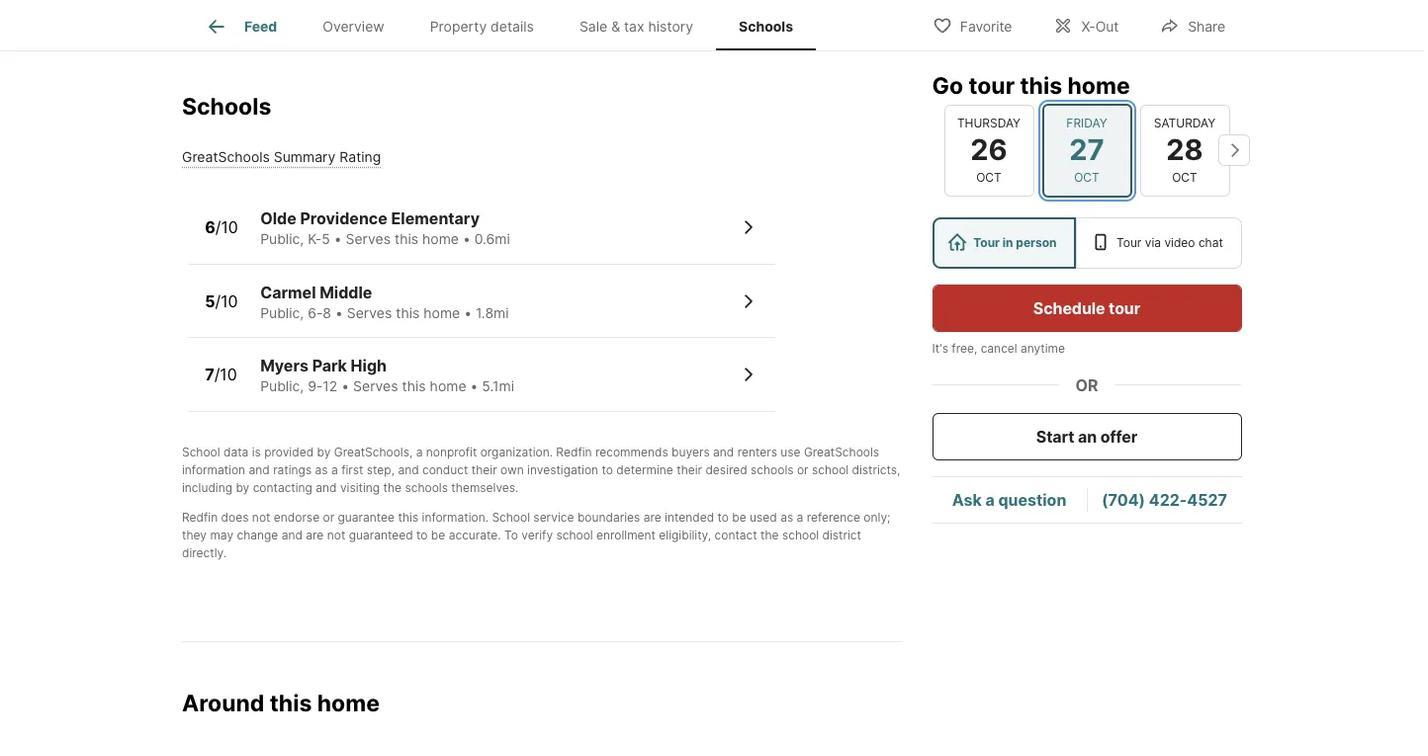 Task type: locate. For each thing, give the bounding box(es) containing it.
by
[[317, 445, 331, 460], [236, 481, 250, 496]]

home inside "carmel middle public, 6-8 • serves this home • 1.8mi"
[[424, 305, 460, 321]]

1 horizontal spatial 5
[[322, 231, 330, 248]]

/10
[[215, 218, 238, 238], [215, 291, 238, 311], [214, 365, 237, 385]]

0 vertical spatial serves
[[346, 231, 391, 248]]

start an offer button
[[933, 413, 1242, 460]]

or right endorse
[[323, 510, 334, 525]]

feed
[[244, 18, 277, 35]]

a left first
[[331, 463, 338, 478]]

list box
[[933, 217, 1243, 268]]

are down endorse
[[306, 528, 324, 543]]

the inside guaranteed to be accurate. to verify school enrollment eligibility, contact the school district directly.
[[761, 528, 779, 543]]

be inside school service boundaries are intended to be used as a reference only; they may change and are not
[[732, 510, 747, 525]]

feed link
[[205, 15, 277, 39]]

sale & tax history tab
[[557, 3, 716, 50]]

school service boundaries are intended to be used as a reference only; they may change and are not
[[182, 510, 891, 543]]

1 horizontal spatial school
[[492, 510, 530, 525]]

2 horizontal spatial greatschools
[[804, 445, 880, 460]]

around
[[182, 690, 264, 718]]

providence
[[300, 209, 388, 229]]

are up enrollment
[[644, 510, 661, 525]]

2 horizontal spatial oct
[[1173, 169, 1198, 184]]

• left 1.8mi
[[464, 305, 472, 321]]

1 vertical spatial be
[[431, 528, 445, 543]]

public, down carmel
[[260, 305, 304, 321]]

the
[[383, 481, 402, 496], [761, 528, 779, 543]]

1 horizontal spatial tour
[[1110, 298, 1141, 318]]

0 horizontal spatial be
[[431, 528, 445, 543]]

schools down renters
[[751, 463, 794, 478]]

0 horizontal spatial the
[[383, 481, 402, 496]]

• left 0.6mi on the left top
[[463, 231, 471, 248]]

it's
[[933, 340, 949, 355]]

1 horizontal spatial to
[[602, 463, 613, 478]]

1 vertical spatial schools
[[405, 481, 448, 496]]

tour inside option
[[1117, 234, 1142, 249]]

and inside school service boundaries are intended to be used as a reference only; they may change and are not
[[282, 528, 303, 543]]

0 vertical spatial redfin
[[556, 445, 592, 460]]

as right used
[[781, 510, 794, 525]]

be down information.
[[431, 528, 445, 543]]

26
[[971, 132, 1008, 167]]

0 vertical spatial be
[[732, 510, 747, 525]]

offer
[[1101, 426, 1138, 446]]

oct
[[977, 169, 1002, 184], [1075, 169, 1100, 184], [1173, 169, 1198, 184]]

the down step,
[[383, 481, 402, 496]]

school
[[812, 463, 849, 478], [556, 528, 593, 543], [782, 528, 819, 543]]

1 horizontal spatial or
[[797, 463, 809, 478]]

1 public, from the top
[[260, 231, 304, 248]]

chat
[[1199, 234, 1224, 249]]

tour
[[969, 71, 1016, 99], [1110, 298, 1141, 318]]

0 vertical spatial by
[[317, 445, 331, 460]]

schools
[[751, 463, 794, 478], [405, 481, 448, 496]]

and
[[713, 445, 734, 460], [249, 463, 270, 478], [398, 463, 419, 478], [316, 481, 337, 496], [282, 528, 303, 543]]

1 vertical spatial or
[[323, 510, 334, 525]]

3 public, from the top
[[260, 378, 304, 395]]

serves inside the olde providence elementary public, k-5 • serves this home • 0.6mi
[[346, 231, 391, 248]]

this down elementary
[[395, 231, 419, 248]]

0 horizontal spatial greatschools
[[182, 149, 270, 166]]

1 vertical spatial by
[[236, 481, 250, 496]]

tour inside button
[[1110, 298, 1141, 318]]

serves down providence
[[346, 231, 391, 248]]

organization.
[[480, 445, 553, 460]]

start an offer
[[1037, 426, 1138, 446]]

tour left in
[[974, 234, 1001, 249]]

1 horizontal spatial schools
[[739, 18, 793, 35]]

0 horizontal spatial school
[[182, 445, 220, 460]]

(704)
[[1102, 490, 1146, 510]]

serves for high
[[353, 378, 398, 395]]

service
[[534, 510, 574, 525]]

0 horizontal spatial tour
[[969, 71, 1016, 99]]

summary
[[274, 149, 336, 166]]

0 horizontal spatial schools
[[405, 481, 448, 496]]

1 their from the left
[[472, 463, 497, 478]]

a left "reference"
[[797, 510, 804, 525]]

serves inside "carmel middle public, 6-8 • serves this home • 1.8mi"
[[347, 305, 392, 321]]

1 vertical spatial serves
[[347, 305, 392, 321]]

as inside , a nonprofit organization. redfin recommends buyers and renters use greatschools information and ratings as a
[[315, 463, 328, 478]]

school inside the first step, and conduct their own investigation to determine their desired schools or school districts, including by contacting and visiting the schools themselves.
[[812, 463, 849, 478]]

,
[[409, 445, 413, 460]]

1 vertical spatial to
[[718, 510, 729, 525]]

oct for 26
[[977, 169, 1002, 184]]

public, down myers
[[260, 378, 304, 395]]

1 horizontal spatial as
[[781, 510, 794, 525]]

oct down '27'
[[1075, 169, 1100, 184]]

oct down 26
[[977, 169, 1002, 184]]

9-
[[308, 378, 323, 395]]

enrollment
[[597, 528, 656, 543]]

greatschools up 'districts,'
[[804, 445, 880, 460]]

redfin
[[556, 445, 592, 460], [182, 510, 218, 525]]

property
[[430, 18, 487, 35]]

0 horizontal spatial as
[[315, 463, 328, 478]]

school for data
[[182, 445, 220, 460]]

1 horizontal spatial be
[[732, 510, 747, 525]]

home inside myers park high public, 9-12 • serves this home • 5.1mi
[[430, 378, 466, 395]]

this up ,
[[402, 378, 426, 395]]

1 vertical spatial the
[[761, 528, 779, 543]]

contacting
[[253, 481, 313, 496]]

themselves.
[[451, 481, 519, 496]]

serves down the high
[[353, 378, 398, 395]]

their up themselves.
[[472, 463, 497, 478]]

• right 8
[[335, 305, 343, 321]]

own
[[501, 463, 524, 478]]

5 inside the olde providence elementary public, k-5 • serves this home • 0.6mi
[[322, 231, 330, 248]]

0 vertical spatial the
[[383, 481, 402, 496]]

1 horizontal spatial not
[[327, 528, 346, 543]]

and down the "is"
[[249, 463, 270, 478]]

5 down providence
[[322, 231, 330, 248]]

0 horizontal spatial their
[[472, 463, 497, 478]]

a right ,
[[416, 445, 423, 460]]

0 horizontal spatial not
[[252, 510, 270, 525]]

their
[[472, 463, 497, 478], [677, 463, 702, 478]]

the down used
[[761, 528, 779, 543]]

greatschools up 6 /10
[[182, 149, 270, 166]]

not
[[252, 510, 270, 525], [327, 528, 346, 543]]

None button
[[1043, 104, 1133, 197], [945, 105, 1035, 196], [1141, 105, 1231, 196], [1043, 104, 1133, 197], [945, 105, 1035, 196], [1141, 105, 1231, 196]]

saturday 28 oct
[[1155, 115, 1216, 184]]

tour right schedule
[[1110, 298, 1141, 318]]

redfin up they
[[182, 510, 218, 525]]

0 horizontal spatial by
[[236, 481, 250, 496]]

1 horizontal spatial oct
[[1075, 169, 1100, 184]]

0 vertical spatial schools
[[739, 18, 793, 35]]

0 vertical spatial to
[[602, 463, 613, 478]]

friday 27 oct
[[1067, 115, 1108, 184]]

by right provided at the left bottom of the page
[[317, 445, 331, 460]]

provided
[[264, 445, 314, 460]]

this up the guaranteed
[[398, 510, 419, 525]]

oct inside saturday 28 oct
[[1173, 169, 1198, 184]]

serves inside myers park high public, 9-12 • serves this home • 5.1mi
[[353, 378, 398, 395]]

• right the 12
[[342, 378, 349, 395]]

rating
[[340, 149, 381, 166]]

nonprofit
[[426, 445, 477, 460]]

0 vertical spatial not
[[252, 510, 270, 525]]

1 vertical spatial school
[[492, 510, 530, 525]]

anytime
[[1021, 340, 1066, 355]]

by up does on the bottom left of page
[[236, 481, 250, 496]]

schools inside tab
[[739, 18, 793, 35]]

2 vertical spatial public,
[[260, 378, 304, 395]]

to up contact
[[718, 510, 729, 525]]

0 vertical spatial as
[[315, 463, 328, 478]]

property details
[[430, 18, 534, 35]]

1 vertical spatial 5
[[205, 291, 215, 311]]

2 tour from the left
[[1117, 234, 1142, 249]]

1 vertical spatial public,
[[260, 305, 304, 321]]

1 horizontal spatial schools
[[751, 463, 794, 478]]

4527
[[1188, 490, 1228, 510]]

or down use
[[797, 463, 809, 478]]

share
[[1188, 17, 1226, 34]]

2 public, from the top
[[260, 305, 304, 321]]

2 horizontal spatial to
[[718, 510, 729, 525]]

go tour this home
[[933, 71, 1131, 99]]

1 horizontal spatial redfin
[[556, 445, 592, 460]]

1 oct from the left
[[977, 169, 1002, 184]]

schools up greatschools summary rating link
[[182, 93, 271, 120]]

and down endorse
[[282, 528, 303, 543]]

0 horizontal spatial 5
[[205, 291, 215, 311]]

0 vertical spatial schools
[[751, 463, 794, 478]]

2 vertical spatial /10
[[214, 365, 237, 385]]

1 vertical spatial redfin
[[182, 510, 218, 525]]

redfin up the investigation
[[556, 445, 592, 460]]

as right ratings
[[315, 463, 328, 478]]

person
[[1017, 234, 1058, 249]]

data
[[224, 445, 249, 460]]

2 oct from the left
[[1075, 169, 1100, 184]]

public, inside myers park high public, 9-12 • serves this home • 5.1mi
[[260, 378, 304, 395]]

be up contact
[[732, 510, 747, 525]]

0 vertical spatial 5
[[322, 231, 330, 248]]

1 horizontal spatial greatschools
[[334, 445, 409, 460]]

0 horizontal spatial to
[[417, 528, 428, 543]]

to down information.
[[417, 528, 428, 543]]

their down buyers
[[677, 463, 702, 478]]

/10 left myers
[[214, 365, 237, 385]]

guaranteed to be accurate. to verify school enrollment eligibility, contact the school district directly.
[[182, 528, 861, 561]]

0 horizontal spatial oct
[[977, 169, 1002, 184]]

1 horizontal spatial their
[[677, 463, 702, 478]]

not up change
[[252, 510, 270, 525]]

school left 'districts,'
[[812, 463, 849, 478]]

5 down 6
[[205, 291, 215, 311]]

this up thursday
[[1021, 71, 1063, 99]]

schools down conduct
[[405, 481, 448, 496]]

oct down 28
[[1173, 169, 1198, 184]]

this inside the olde providence elementary public, k-5 • serves this home • 0.6mi
[[395, 231, 419, 248]]

does
[[221, 510, 249, 525]]

1 vertical spatial not
[[327, 528, 346, 543]]

thursday 26 oct
[[958, 115, 1022, 184]]

tab list
[[182, 0, 832, 50]]

6 /10
[[205, 218, 238, 238]]

used
[[750, 510, 777, 525]]

next image
[[1219, 134, 1250, 166]]

and up desired
[[713, 445, 734, 460]]

1 vertical spatial schools
[[182, 93, 271, 120]]

serves
[[346, 231, 391, 248], [347, 305, 392, 321], [353, 378, 398, 395]]

oct for 28
[[1173, 169, 1198, 184]]

to down recommends
[[602, 463, 613, 478]]

/10 left olde
[[215, 218, 238, 238]]

tour for tour via video chat
[[1117, 234, 1142, 249]]

oct inside thursday 26 oct
[[977, 169, 1002, 184]]

0 horizontal spatial are
[[306, 528, 324, 543]]

tour for schedule
[[1110, 298, 1141, 318]]

0 vertical spatial /10
[[215, 218, 238, 238]]

thursday
[[958, 115, 1022, 130]]

ratings
[[273, 463, 312, 478]]

or
[[797, 463, 809, 478], [323, 510, 334, 525]]

0 vertical spatial school
[[182, 445, 220, 460]]

tour inside option
[[974, 234, 1001, 249]]

12
[[323, 378, 338, 395]]

public, for myers
[[260, 378, 304, 395]]

this inside "carmel middle public, 6-8 • serves this home • 1.8mi"
[[396, 305, 420, 321]]

this up myers park high public, 9-12 • serves this home • 5.1mi
[[396, 305, 420, 321]]

tour for tour in person
[[974, 234, 1001, 249]]

public, down olde
[[260, 231, 304, 248]]

public, inside "carmel middle public, 6-8 • serves this home • 1.8mi"
[[260, 305, 304, 321]]

1 horizontal spatial the
[[761, 528, 779, 543]]

• left the 5.1mi
[[470, 378, 478, 395]]

school up to
[[492, 510, 530, 525]]

school up the information
[[182, 445, 220, 460]]

tour left via
[[1117, 234, 1142, 249]]

schools right history
[[739, 18, 793, 35]]

school inside school service boundaries are intended to be used as a reference only; they may change and are not
[[492, 510, 530, 525]]

share button
[[1144, 4, 1242, 45]]

27
[[1070, 132, 1105, 167]]

1 horizontal spatial tour
[[1117, 234, 1142, 249]]

1 vertical spatial /10
[[215, 291, 238, 311]]

2 vertical spatial to
[[417, 528, 428, 543]]

carmel
[[260, 283, 316, 303]]

(704) 422-4527 link
[[1102, 490, 1228, 510]]

serves for elementary
[[346, 231, 391, 248]]

this inside myers park high public, 9-12 • serves this home • 5.1mi
[[402, 378, 426, 395]]

greatschools up step,
[[334, 445, 409, 460]]

1 vertical spatial are
[[306, 528, 324, 543]]

not down redfin does not endorse or guarantee this information. in the left of the page
[[327, 528, 346, 543]]

0 horizontal spatial tour
[[974, 234, 1001, 249]]

1 horizontal spatial by
[[317, 445, 331, 460]]

0 vertical spatial public,
[[260, 231, 304, 248]]

myers park high public, 9-12 • serves this home • 5.1mi
[[260, 357, 514, 395]]

schedule tour
[[1034, 298, 1141, 318]]

0 horizontal spatial or
[[323, 510, 334, 525]]

tour up thursday
[[969, 71, 1016, 99]]

7
[[205, 365, 214, 385]]

1 horizontal spatial are
[[644, 510, 661, 525]]

2 their from the left
[[677, 463, 702, 478]]

422-
[[1150, 490, 1188, 510]]

1 tour from the left
[[974, 234, 1001, 249]]

2 vertical spatial serves
[[353, 378, 398, 395]]

public, inside the olde providence elementary public, k-5 • serves this home • 0.6mi
[[260, 231, 304, 248]]

oct inside friday 27 oct
[[1075, 169, 1100, 184]]

serves down middle at the left
[[347, 305, 392, 321]]

0 horizontal spatial schools
[[182, 93, 271, 120]]

1 vertical spatial tour
[[1110, 298, 1141, 318]]

property details tab
[[407, 3, 557, 50]]

3 oct from the left
[[1173, 169, 1198, 184]]

0 vertical spatial or
[[797, 463, 809, 478]]

1 vertical spatial as
[[781, 510, 794, 525]]

tab list containing feed
[[182, 0, 832, 50]]

0 vertical spatial tour
[[969, 71, 1016, 99]]

/10 left carmel
[[215, 291, 238, 311]]

0 horizontal spatial redfin
[[182, 510, 218, 525]]



Task type: describe. For each thing, give the bounding box(es) containing it.
schedule
[[1034, 298, 1106, 318]]

to inside the first step, and conduct their own investigation to determine their desired schools or school districts, including by contacting and visiting the schools themselves.
[[602, 463, 613, 478]]

accurate.
[[449, 528, 501, 543]]

greatschools inside , a nonprofit organization. redfin recommends buyers and renters use greatschools information and ratings as a
[[804, 445, 880, 460]]

0 vertical spatial are
[[644, 510, 661, 525]]

cancel
[[981, 340, 1018, 355]]

out
[[1096, 17, 1119, 34]]

tax
[[624, 18, 645, 35]]

x-
[[1082, 17, 1096, 34]]

or
[[1076, 375, 1099, 395]]

to
[[505, 528, 518, 543]]

favorite button
[[916, 4, 1029, 45]]

/10 for 7
[[214, 365, 237, 385]]

school for service
[[492, 510, 530, 525]]

ask a question link
[[953, 490, 1067, 510]]

oct for 27
[[1075, 169, 1100, 184]]

1.8mi
[[476, 305, 509, 321]]

not inside school service boundaries are intended to be used as a reference only; they may change and are not
[[327, 528, 346, 543]]

to inside school service boundaries are intended to be used as a reference only; they may change and are not
[[718, 510, 729, 525]]

endorse
[[274, 510, 320, 525]]

first step, and conduct their own investigation to determine their desired schools or school districts, including by contacting and visiting the schools themselves.
[[182, 463, 901, 496]]

visiting
[[340, 481, 380, 496]]

schools tab
[[716, 3, 816, 50]]

tour via video chat option
[[1077, 217, 1243, 268]]

history
[[648, 18, 693, 35]]

7 /10
[[205, 365, 237, 385]]

sale & tax history
[[580, 18, 693, 35]]

district
[[823, 528, 861, 543]]

by inside the first step, and conduct their own investigation to determine their desired schools or school districts, including by contacting and visiting the schools themselves.
[[236, 481, 250, 496]]

x-out button
[[1037, 4, 1136, 45]]

list box containing tour in person
[[933, 217, 1243, 268]]

28
[[1167, 132, 1204, 167]]

tour for go
[[969, 71, 1016, 99]]

greatschools summary rating
[[182, 149, 381, 166]]

overview tab
[[300, 3, 407, 50]]

directly.
[[182, 546, 227, 561]]

saturday
[[1155, 115, 1216, 130]]

an
[[1079, 426, 1098, 446]]

or inside the first step, and conduct their own investigation to determine their desired schools or school districts, including by contacting and visiting the schools themselves.
[[797, 463, 809, 478]]

6
[[205, 218, 215, 238]]

school down the service at bottom
[[556, 528, 593, 543]]

eligibility,
[[659, 528, 711, 543]]

0.6mi
[[475, 231, 510, 248]]

start
[[1037, 426, 1075, 446]]

tour in person
[[974, 234, 1058, 249]]

via
[[1146, 234, 1162, 249]]

details
[[491, 18, 534, 35]]

favorite
[[960, 17, 1012, 34]]

greatschools summary rating link
[[182, 149, 381, 166]]

a inside school service boundaries are intended to be used as a reference only; they may change and are not
[[797, 510, 804, 525]]

a right ask
[[986, 490, 995, 510]]

elementary
[[391, 209, 480, 229]]

5 /10
[[205, 291, 238, 311]]

contact
[[715, 528, 757, 543]]

information
[[182, 463, 245, 478]]

ask a question
[[953, 490, 1067, 510]]

reference
[[807, 510, 861, 525]]

high
[[351, 357, 387, 376]]

it's free, cancel anytime
[[933, 340, 1066, 355]]

determine
[[617, 463, 673, 478]]

intended
[[665, 510, 714, 525]]

friday
[[1067, 115, 1108, 130]]

question
[[999, 490, 1067, 510]]

information.
[[422, 510, 489, 525]]

/10 for 5
[[215, 291, 238, 311]]

including
[[182, 481, 233, 496]]

public, for olde
[[260, 231, 304, 248]]

and up redfin does not endorse or guarantee this information. in the left of the page
[[316, 481, 337, 496]]

8
[[323, 305, 331, 321]]

, a nonprofit organization. redfin recommends buyers and renters use greatschools information and ratings as a
[[182, 445, 880, 478]]

renters
[[738, 445, 777, 460]]

(704) 422-4527
[[1102, 490, 1228, 510]]

k-
[[308, 231, 322, 248]]

school down "reference"
[[782, 528, 819, 543]]

only;
[[864, 510, 891, 525]]

6-
[[308, 305, 323, 321]]

/10 for 6
[[215, 218, 238, 238]]

• down providence
[[334, 231, 342, 248]]

use
[[781, 445, 801, 460]]

this right around
[[270, 690, 312, 718]]

buyers
[[672, 445, 710, 460]]

may
[[210, 528, 234, 543]]

as inside school service boundaries are intended to be used as a reference only; they may change and are not
[[781, 510, 794, 525]]

home inside the olde providence elementary public, k-5 • serves this home • 0.6mi
[[422, 231, 459, 248]]

be inside guaranteed to be accurate. to verify school enrollment eligibility, contact the school district directly.
[[431, 528, 445, 543]]

in
[[1003, 234, 1014, 249]]

olde providence elementary public, k-5 • serves this home • 0.6mi
[[260, 209, 510, 248]]

redfin inside , a nonprofit organization. redfin recommends buyers and renters use greatschools information and ratings as a
[[556, 445, 592, 460]]

and down ,
[[398, 463, 419, 478]]

investigation
[[527, 463, 599, 478]]

the inside the first step, and conduct their own investigation to determine their desired schools or school districts, including by contacting and visiting the schools themselves.
[[383, 481, 402, 496]]

tour via video chat
[[1117, 234, 1224, 249]]

go
[[933, 71, 964, 99]]

sale
[[580, 18, 608, 35]]

they
[[182, 528, 207, 543]]

video
[[1165, 234, 1196, 249]]

guarantee
[[338, 510, 395, 525]]

is
[[252, 445, 261, 460]]

park
[[312, 357, 347, 376]]

x-out
[[1082, 17, 1119, 34]]

to inside guaranteed to be accurate. to verify school enrollment eligibility, contact the school district directly.
[[417, 528, 428, 543]]

around this home
[[182, 690, 380, 718]]

verify
[[522, 528, 553, 543]]

tour in person option
[[933, 217, 1077, 268]]

free,
[[952, 340, 978, 355]]



Task type: vqa. For each thing, say whether or not it's contained in the screenshot.
Street
no



